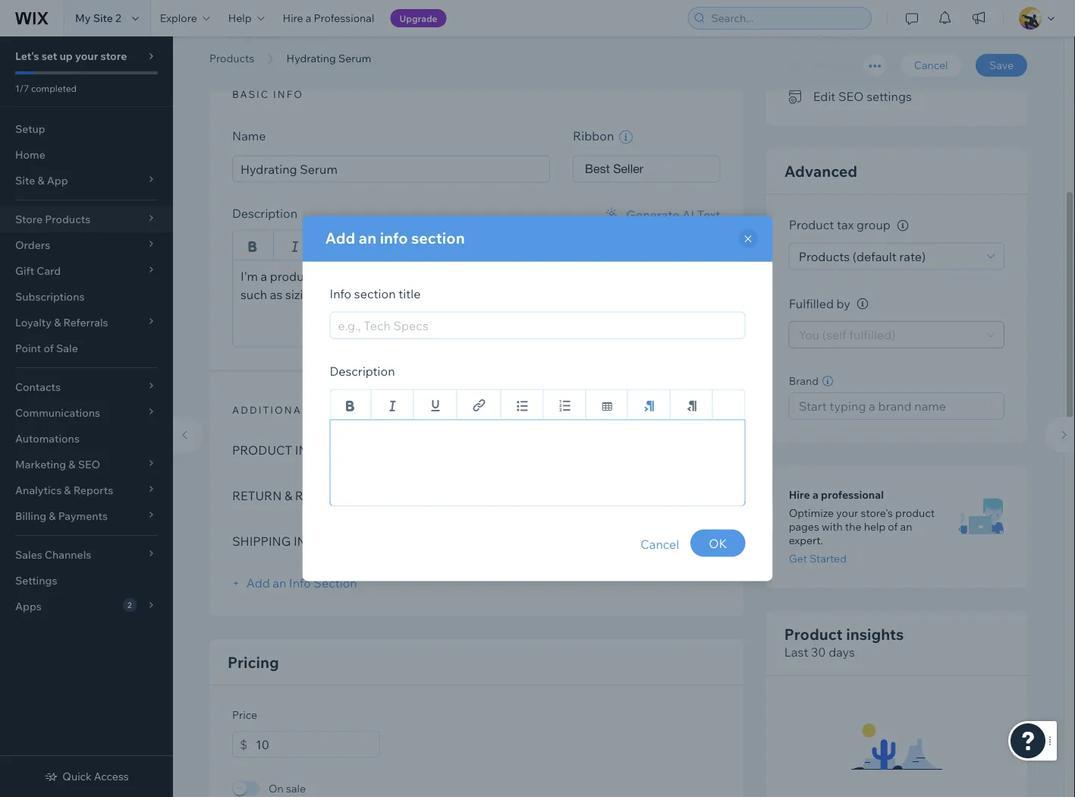 Task type: locate. For each thing, give the bounding box(es) containing it.
promote coupon image
[[789, 28, 804, 42]]

products for products
[[210, 52, 254, 65]]

save
[[990, 58, 1014, 72]]

an down the shipping info
[[273, 576, 287, 591]]

a up such
[[261, 269, 267, 284]]

1 vertical spatial info
[[289, 576, 311, 591]]

of inside 'link'
[[44, 342, 54, 355]]

1 vertical spatial an
[[901, 520, 913, 534]]

2 i'm from the left
[[388, 269, 405, 284]]

products
[[210, 52, 254, 65], [799, 249, 850, 264]]

automations link
[[0, 426, 173, 452]]

your inside "sidebar" element
[[75, 49, 98, 63]]

rate)
[[900, 249, 926, 264]]

cleaning
[[496, 287, 544, 302]]

1 vertical spatial product
[[789, 217, 835, 233]]

create
[[813, 27, 851, 42]]

cancel
[[915, 58, 948, 72], [641, 536, 680, 551]]

Start typing a brand name field
[[795, 394, 1000, 419]]

1 vertical spatial description
[[330, 363, 395, 378]]

add inside form
[[246, 576, 270, 591]]

info for additional info sections
[[313, 404, 343, 416]]

product down ai on the top right of page
[[659, 269, 704, 284]]

product left tax
[[789, 217, 835, 233]]

products down product tax group
[[799, 249, 850, 264]]

as
[[270, 287, 283, 302]]

0 vertical spatial an
[[359, 228, 377, 247]]

section down description.
[[354, 286, 396, 301]]

0 vertical spatial description
[[232, 206, 298, 221]]

1 horizontal spatial info tooltip image
[[898, 220, 909, 231]]

Add a product name text field
[[232, 156, 550, 183]]

cancel button
[[901, 54, 962, 77], [641, 529, 680, 558]]

1 horizontal spatial description
[[330, 363, 395, 378]]

add down 'shipping'
[[246, 576, 270, 591]]

0 vertical spatial of
[[44, 342, 54, 355]]

settings link
[[0, 568, 173, 594]]

0 vertical spatial info
[[295, 443, 325, 458]]

2 horizontal spatial your
[[837, 507, 859, 520]]

an for add an info section
[[273, 576, 287, 591]]

cancel right this
[[915, 58, 948, 72]]

subscriptions
[[15, 290, 85, 303]]

product inside optimize your store's product pages with the help of an expert.
[[896, 507, 935, 520]]

optimize your store's product pages with the help of an expert.
[[789, 507, 935, 547]]

an inside optimize your store's product pages with the help of an expert.
[[901, 520, 913, 534]]

info up "add an info section"
[[294, 534, 324, 549]]

store's
[[861, 507, 893, 520]]

a inside 'link'
[[306, 11, 312, 25]]

an
[[359, 228, 377, 247], [901, 520, 913, 534], [273, 576, 287, 591]]

0 vertical spatial cancel
[[915, 58, 948, 72]]

add an info section link
[[232, 576, 357, 591]]

info up care
[[380, 228, 408, 247]]

a
[[306, 11, 312, 25], [261, 269, 267, 284], [408, 269, 414, 284], [813, 488, 819, 502]]

2
[[115, 11, 121, 25]]

0 vertical spatial your
[[75, 49, 98, 63]]

1 horizontal spatial hire
[[789, 488, 811, 502]]

info left sections
[[313, 404, 343, 416]]

1 horizontal spatial your
[[631, 269, 656, 284]]

cancel left ok
[[641, 536, 680, 551]]

info for shipping info
[[294, 534, 324, 549]]

instructions.
[[547, 287, 617, 302]]

promote this product
[[813, 58, 934, 73]]

material,
[[324, 287, 373, 302]]

0 horizontal spatial description
[[232, 206, 298, 221]]

info up hydrating
[[290, 23, 318, 42]]

1 horizontal spatial add
[[325, 228, 356, 247]]

0 horizontal spatial hire
[[283, 11, 303, 25]]

sale
[[56, 342, 78, 355]]

0 vertical spatial cancel button
[[901, 54, 962, 77]]

product info
[[228, 23, 318, 42]]

hire inside 'link'
[[283, 11, 303, 25]]

product up 30
[[785, 625, 843, 644]]

edit seo settings button
[[789, 86, 912, 107]]

1 vertical spatial info tooltip image
[[857, 299, 869, 310]]

access
[[94, 770, 129, 783]]

ai
[[683, 207, 695, 222]]

of inside optimize your store's product pages with the help of an expert.
[[888, 520, 898, 534]]

your up the
[[837, 507, 859, 520]]

0 vertical spatial hire
[[283, 11, 303, 25]]

a left professional
[[306, 11, 312, 25]]

fulfilled by
[[789, 296, 851, 311]]

instructions
[[403, 287, 469, 302]]

description.
[[318, 269, 385, 284]]

help button
[[219, 0, 274, 36]]

1 horizontal spatial cancel button
[[901, 54, 962, 77]]

add for add an info section
[[246, 576, 270, 591]]

products up basic
[[210, 52, 254, 65]]

settings
[[15, 574, 57, 587]]

0 vertical spatial info tooltip image
[[898, 220, 909, 231]]

automations
[[15, 432, 80, 445]]

0 horizontal spatial of
[[44, 342, 54, 355]]

of right help
[[888, 520, 898, 534]]

form
[[165, 0, 1076, 797]]

i'm up care
[[388, 269, 405, 284]]

a for hire a professional
[[306, 11, 312, 25]]

an for add an info section
[[359, 228, 377, 247]]

0 horizontal spatial your
[[75, 49, 98, 63]]

product up sizing,
[[270, 269, 315, 284]]

great
[[417, 269, 447, 284]]

hire for hire a professional
[[283, 11, 303, 25]]

point of sale
[[15, 342, 78, 355]]

sidebar element
[[0, 36, 173, 797]]

None text field
[[256, 731, 380, 758]]

0 horizontal spatial info tooltip image
[[857, 299, 869, 310]]

1 horizontal spatial section
[[411, 228, 465, 247]]

false text field
[[330, 419, 746, 507]]

1 vertical spatial info
[[294, 534, 324, 549]]

0 horizontal spatial i'm
[[241, 269, 258, 284]]

1 vertical spatial hire
[[789, 488, 811, 502]]

product info
[[232, 443, 325, 458]]

0 horizontal spatial products
[[210, 52, 254, 65]]

price
[[232, 709, 257, 722]]

product up products link
[[228, 23, 286, 42]]

place
[[450, 269, 480, 284]]

hire a professional
[[789, 488, 884, 502]]

of left sale
[[44, 342, 54, 355]]

info tooltip image
[[898, 220, 909, 231], [857, 299, 869, 310]]

explore
[[160, 11, 197, 25]]

my
[[75, 11, 91, 25]]

edit seo settings
[[813, 89, 912, 105]]

1 horizontal spatial of
[[888, 520, 898, 534]]

an up description.
[[359, 228, 377, 247]]

hire up hydrating
[[283, 11, 303, 25]]

e.g., Tech Specs text field
[[330, 312, 746, 339]]

cancel button up settings
[[901, 54, 962, 77]]

your right up
[[75, 49, 98, 63]]

(default
[[853, 249, 897, 264]]

cancel button left ok
[[641, 529, 680, 558]]

1 vertical spatial of
[[888, 520, 898, 534]]

0 vertical spatial add
[[325, 228, 356, 247]]

you (self fulfilled)
[[799, 328, 896, 343]]

seo
[[839, 89, 864, 105]]

insights
[[846, 625, 904, 644]]

1 vertical spatial section
[[354, 286, 396, 301]]

0 vertical spatial products
[[210, 52, 254, 65]]

info inside form
[[289, 576, 311, 591]]

a up optimize
[[813, 488, 819, 502]]

let's set up your store
[[15, 49, 127, 63]]

my site 2
[[75, 11, 121, 25]]

info tooltip image for rate)
[[898, 220, 909, 231]]

0 horizontal spatial add
[[246, 576, 270, 591]]

1 horizontal spatial info
[[330, 286, 352, 301]]

sections
[[347, 404, 410, 416]]

return & refund policy
[[232, 488, 393, 504]]

of
[[44, 342, 54, 355], [888, 520, 898, 534]]

1 horizontal spatial i'm
[[388, 269, 405, 284]]

add up description.
[[325, 228, 356, 247]]

1 horizontal spatial products
[[799, 249, 850, 264]]

product
[[888, 58, 934, 73], [270, 269, 315, 284], [659, 269, 704, 284], [896, 507, 935, 520]]

basic info
[[232, 88, 304, 101]]

sale
[[286, 782, 306, 795]]

additional info sections
[[232, 404, 410, 416]]

your
[[75, 49, 98, 63], [631, 269, 656, 284], [837, 507, 859, 520]]

2 vertical spatial your
[[837, 507, 859, 520]]

0 horizontal spatial an
[[273, 576, 287, 591]]

1 horizontal spatial cancel
[[915, 58, 948, 72]]

info right basic
[[273, 88, 304, 101]]

1 i'm from the left
[[241, 269, 258, 284]]

add
[[325, 228, 356, 247], [246, 576, 270, 591]]

product right store's
[[896, 507, 935, 520]]

fulfilled
[[789, 296, 834, 311]]

info down description.
[[330, 286, 352, 301]]

1 vertical spatial cancel
[[641, 536, 680, 551]]

the
[[846, 520, 862, 534]]

setup
[[15, 122, 45, 135]]

info
[[295, 443, 325, 458], [294, 534, 324, 549]]

form containing product info
[[165, 0, 1076, 797]]

a for hire a professional
[[813, 488, 819, 502]]

0 horizontal spatial info
[[289, 576, 311, 591]]

hire up optimize
[[789, 488, 811, 502]]

site
[[93, 11, 113, 25]]

quick access
[[62, 770, 129, 783]]

product right this
[[888, 58, 934, 73]]

info tooltip image right by
[[857, 299, 869, 310]]

an right help
[[901, 520, 913, 534]]

your right about
[[631, 269, 656, 284]]

brand
[[789, 375, 819, 388]]

2 horizontal spatial an
[[901, 520, 913, 534]]

more
[[522, 269, 552, 284]]

2 vertical spatial product
[[785, 625, 843, 644]]

products (default rate)
[[799, 249, 926, 264]]

0 vertical spatial product
[[228, 23, 286, 42]]

section up "great"
[[411, 228, 465, 247]]

1 vertical spatial cancel button
[[641, 529, 680, 558]]

1 vertical spatial products
[[799, 249, 850, 264]]

details
[[554, 269, 592, 284]]

shipping
[[232, 534, 291, 549]]

title
[[399, 286, 421, 301]]

1 vertical spatial your
[[631, 269, 656, 284]]

1 horizontal spatial an
[[359, 228, 377, 247]]

days
[[829, 645, 855, 660]]

1 vertical spatial add
[[246, 576, 270, 591]]

description
[[232, 206, 298, 221], [330, 363, 395, 378]]

fulfilled)
[[850, 328, 896, 343]]

info left the section
[[289, 576, 311, 591]]

return
[[232, 488, 282, 504]]

basic
[[232, 88, 270, 101]]

info down additional info sections
[[295, 443, 325, 458]]

2 vertical spatial an
[[273, 576, 287, 591]]

i'm up such
[[241, 269, 258, 284]]

info tooltip image right group
[[898, 220, 909, 231]]

a up title
[[408, 269, 414, 284]]



Task type: vqa. For each thing, say whether or not it's contained in the screenshot.
contacts
no



Task type: describe. For each thing, give the bounding box(es) containing it.
such
[[241, 287, 267, 302]]

hydrating serum
[[287, 52, 372, 65]]

last
[[785, 645, 809, 660]]

started
[[810, 552, 847, 566]]

$
[[240, 737, 248, 752]]

additional
[[232, 404, 309, 416]]

pages
[[789, 520, 820, 534]]

promote
[[813, 58, 862, 73]]

your inside optimize your store's product pages with the help of an expert.
[[837, 507, 859, 520]]

1/7 completed
[[15, 82, 77, 94]]

info for product info
[[290, 23, 318, 42]]

info tooltip image for fulfilled)
[[857, 299, 869, 310]]

add an info section
[[325, 228, 465, 247]]

promote image
[[789, 59, 804, 73]]

store
[[101, 49, 127, 63]]

promote this product button
[[789, 55, 934, 76]]

get started link
[[789, 552, 847, 566]]

up
[[60, 49, 73, 63]]

hire for hire a professional
[[789, 488, 811, 502]]

info for product info
[[295, 443, 325, 458]]

seo settings image
[[789, 90, 804, 104]]

optimize
[[789, 507, 834, 520]]

home link
[[0, 142, 173, 168]]

upgrade
[[400, 13, 438, 24]]

text
[[697, 207, 721, 222]]

false text field
[[232, 260, 721, 348]]

pricing
[[228, 653, 279, 672]]

product for product tax group
[[789, 217, 835, 233]]

get started
[[789, 552, 847, 566]]

ok
[[709, 536, 728, 551]]

product insights last 30 days
[[785, 625, 904, 660]]

best seller
[[585, 162, 644, 176]]

this
[[865, 58, 886, 73]]

by
[[837, 296, 851, 311]]

to
[[483, 269, 495, 284]]

product
[[232, 443, 292, 458]]

policy
[[348, 488, 393, 504]]

generate ai text button
[[604, 206, 721, 224]]

completed
[[31, 82, 77, 94]]

product inside product insights last 30 days
[[785, 625, 843, 644]]

info for basic info
[[273, 88, 304, 101]]

point
[[15, 342, 41, 355]]

add for add an info section
[[325, 228, 356, 247]]

advanced
[[785, 162, 858, 181]]

with
[[822, 520, 843, 534]]

0 horizontal spatial section
[[354, 286, 396, 301]]

home
[[15, 148, 45, 161]]

save button
[[976, 54, 1028, 77]]

sizing,
[[285, 287, 321, 302]]

hydrating
[[287, 52, 336, 65]]

upgrade button
[[390, 9, 447, 27]]

add an info section
[[244, 576, 357, 591]]

get
[[789, 552, 807, 566]]

you
[[799, 328, 820, 343]]

0 vertical spatial info
[[330, 286, 352, 301]]

30
[[811, 645, 826, 660]]

0 horizontal spatial cancel button
[[641, 529, 680, 558]]

let's
[[15, 49, 39, 63]]

products for products (default rate)
[[799, 249, 850, 264]]

product inside button
[[888, 58, 934, 73]]

i'm a product description. i'm a great place to add more details about your product such as sizing, material, care instructions and cleaning instructions.
[[241, 269, 704, 302]]

subscriptions link
[[0, 284, 173, 310]]

create coupon button
[[789, 24, 897, 45]]

0 vertical spatial section
[[411, 228, 465, 247]]

info section title
[[330, 286, 421, 301]]

&
[[285, 488, 292, 504]]

expert.
[[789, 534, 824, 547]]

generate ai text
[[627, 207, 721, 222]]

care
[[375, 287, 400, 302]]

point of sale link
[[0, 336, 173, 361]]

seller
[[613, 162, 644, 176]]

hire a professional
[[283, 11, 375, 25]]

(self
[[823, 328, 847, 343]]

group
[[857, 217, 891, 233]]

on sale
[[269, 782, 306, 795]]

your inside i'm a product description. i'm a great place to add more details about your product such as sizing, material, care instructions and cleaning instructions.
[[631, 269, 656, 284]]

product tax group
[[789, 217, 894, 233]]

0 horizontal spatial cancel
[[641, 536, 680, 551]]

1/7
[[15, 82, 29, 94]]

professional
[[821, 488, 884, 502]]

a for i'm a product description. i'm a great place to add more details about your product such as sizing, material, care instructions and cleaning instructions.
[[261, 269, 267, 284]]

Search... field
[[707, 8, 867, 29]]

help
[[228, 11, 252, 25]]

hire a professional link
[[274, 0, 384, 36]]

setup link
[[0, 116, 173, 142]]

set
[[42, 49, 57, 63]]

settings
[[867, 89, 912, 105]]

professional
[[314, 11, 375, 25]]

edit
[[813, 89, 836, 105]]

serum
[[339, 52, 372, 65]]

create coupon
[[813, 27, 897, 42]]

product for product info
[[228, 23, 286, 42]]

best
[[585, 162, 610, 176]]

ribbon
[[573, 128, 617, 143]]

section
[[314, 576, 357, 591]]



